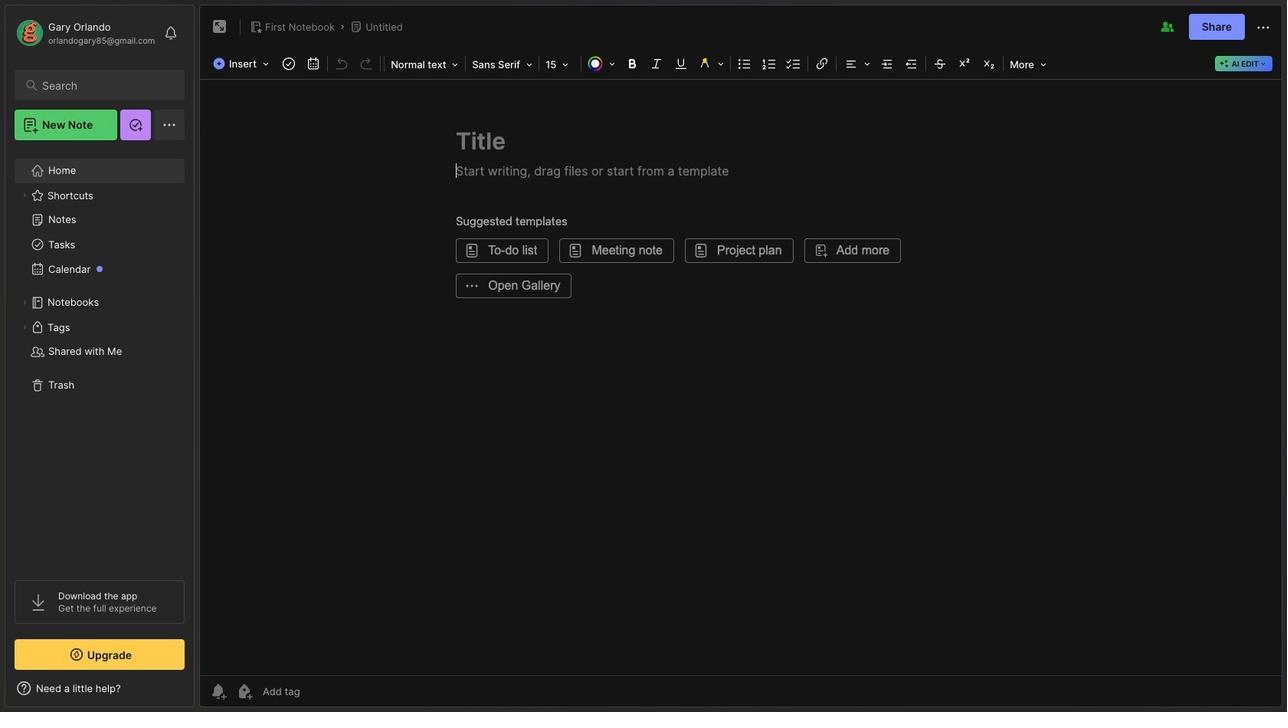 Task type: locate. For each thing, give the bounding box(es) containing it.
Add tag field
[[261, 685, 377, 698]]

numbered list image
[[759, 53, 780, 74]]

strikethrough image
[[930, 53, 951, 74]]

WHAT'S NEW field
[[5, 676, 194, 701]]

tree
[[5, 149, 194, 566]]

Font family field
[[468, 54, 537, 75]]

underline image
[[671, 53, 692, 74]]

expand tags image
[[20, 323, 29, 332]]

tree inside main element
[[5, 149, 194, 566]]

indent image
[[877, 53, 898, 74]]

Insert field
[[209, 53, 277, 74]]

Alignment field
[[839, 53, 875, 74]]

calendar event image
[[303, 53, 324, 74]]

Font color field
[[583, 53, 620, 74]]

subscript image
[[979, 53, 1000, 74]]

italic image
[[646, 53, 668, 74]]

none search field inside main element
[[42, 76, 171, 94]]

expand notebooks image
[[20, 298, 29, 307]]

Note Editor text field
[[200, 79, 1282, 675]]

checklist image
[[784, 53, 805, 74]]

Search text field
[[42, 78, 171, 93]]

add a reminder image
[[209, 682, 228, 701]]

add tag image
[[235, 682, 254, 701]]

None search field
[[42, 76, 171, 94]]

insert link image
[[812, 53, 833, 74]]



Task type: vqa. For each thing, say whether or not it's contained in the screenshot.
Add Filters Field
no



Task type: describe. For each thing, give the bounding box(es) containing it.
Account field
[[15, 18, 155, 48]]

Highlight field
[[694, 53, 729, 74]]

note window element
[[199, 5, 1283, 711]]

bulleted list image
[[734, 53, 756, 74]]

Heading level field
[[386, 54, 464, 75]]

expand note image
[[211, 18, 229, 36]]

task image
[[278, 53, 300, 74]]

bold image
[[622, 53, 643, 74]]

More field
[[1006, 54, 1052, 75]]

click to collapse image
[[194, 684, 205, 702]]

more actions image
[[1255, 18, 1273, 37]]

superscript image
[[954, 53, 976, 74]]

outdent image
[[902, 53, 923, 74]]

Font size field
[[541, 54, 580, 75]]

main element
[[0, 0, 199, 712]]

More actions field
[[1255, 17, 1273, 37]]



